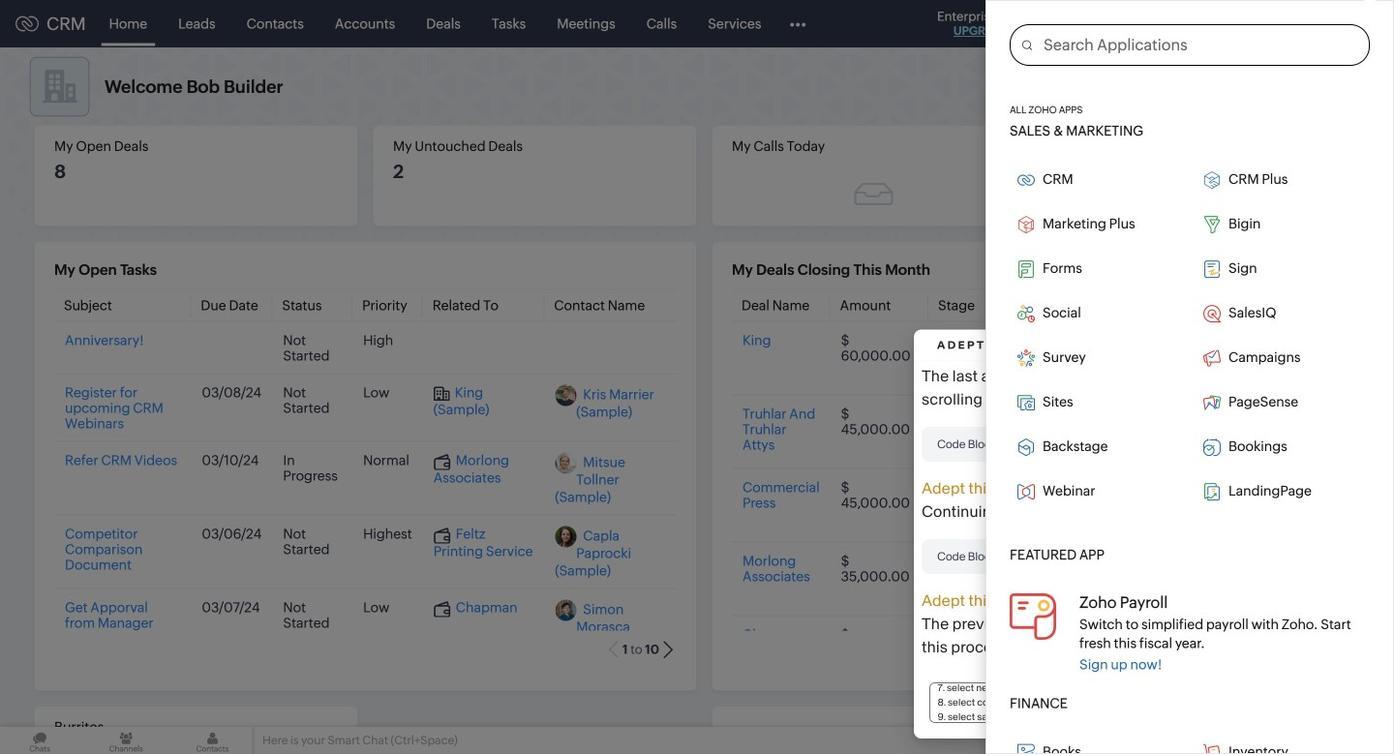 Task type: locate. For each thing, give the bounding box(es) containing it.
search image
[[1113, 15, 1130, 32]]

logo image
[[15, 16, 39, 31]]

create menu element
[[1054, 0, 1101, 47]]

create menu image
[[1066, 12, 1090, 35]]

contacts image
[[173, 728, 252, 755]]

profile element
[[1296, 0, 1350, 47]]



Task type: vqa. For each thing, say whether or not it's contained in the screenshot.
Users And Control
no



Task type: describe. For each thing, give the bounding box(es) containing it.
signals element
[[1141, 0, 1178, 47]]

zoho payroll image
[[1010, 594, 1057, 640]]

Search Applications text field
[[1033, 25, 1370, 65]]

channels image
[[86, 728, 166, 755]]

signals image
[[1153, 15, 1166, 32]]

search element
[[1101, 0, 1141, 47]]

profile image
[[1308, 8, 1339, 39]]

chats image
[[0, 728, 80, 755]]

calendar image
[[1190, 16, 1206, 31]]



